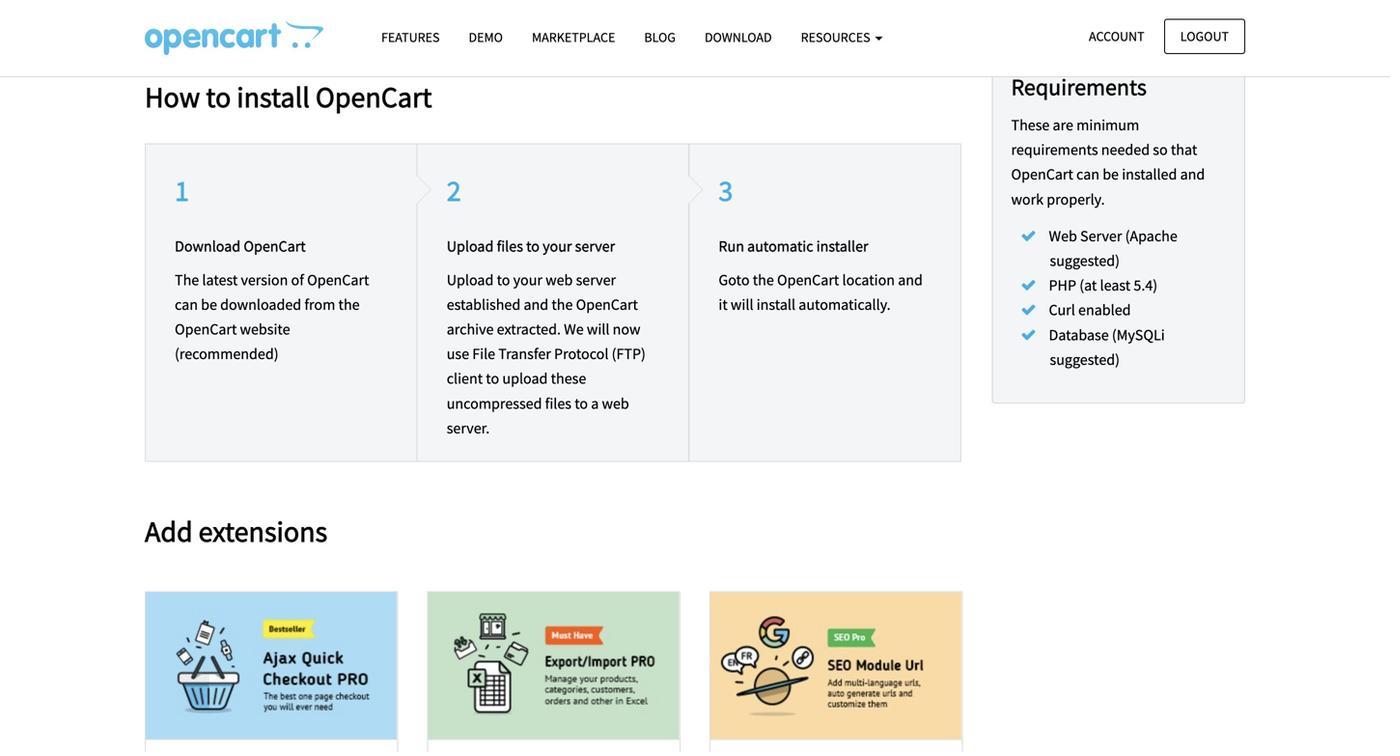 Task type: locate. For each thing, give the bounding box(es) containing it.
to up extracted. at the left top
[[527, 237, 540, 256]]

upload inside upload to your web server established and the opencart archive extracted. we will now use file transfer protocol (ftp) client to upload these uncompressed files to a web server.
[[447, 270, 494, 290]]

your inside upload to your web server established and the opencart archive extracted. we will now use file transfer protocol (ftp) client to upload these uncompressed files to a web server.
[[514, 270, 543, 290]]

0 vertical spatial can
[[1077, 165, 1100, 184]]

1 vertical spatial server
[[576, 270, 616, 290]]

goto the opencart location and it will install automatically.
[[719, 270, 923, 314]]

0 vertical spatial download
[[705, 28, 772, 46]]

seo module url image
[[711, 593, 962, 740]]

files down these
[[545, 394, 572, 413]]

1 vertical spatial download
[[175, 237, 241, 256]]

how to install opencart
[[145, 79, 432, 115]]

installed
[[1123, 165, 1178, 184]]

can inside these are minimum requirements needed so that opencart can be installed and work properly.
[[1077, 165, 1100, 184]]

download right blog
[[705, 28, 772, 46]]

0 vertical spatial your
[[543, 237, 572, 256]]

and inside upload to your web server established and the opencart archive extracted. we will now use file transfer protocol (ftp) client to upload these uncompressed files to a web server.
[[524, 295, 549, 314]]

install
[[237, 79, 310, 115], [757, 295, 796, 314]]

install right it
[[757, 295, 796, 314]]

will right it
[[731, 295, 754, 314]]

1 vertical spatial be
[[201, 295, 217, 314]]

so
[[1154, 140, 1169, 160]]

download for download
[[705, 28, 772, 46]]

2
[[447, 173, 461, 209]]

features
[[382, 28, 440, 46]]

php
[[1050, 276, 1077, 295]]

suggested)
[[1050, 251, 1120, 270], [1050, 350, 1120, 369]]

0 vertical spatial will
[[731, 295, 754, 314]]

the right goto
[[753, 270, 774, 290]]

opencart up from
[[307, 270, 369, 290]]

files inside upload to your web server established and the opencart archive extracted. we will now use file transfer protocol (ftp) client to upload these uncompressed files to a web server.
[[545, 394, 572, 413]]

enabled
[[1079, 301, 1132, 320]]

these are minimum requirements needed so that opencart can be installed and work properly.
[[1012, 115, 1206, 209]]

opencart inside goto the opencart location and it will install automatically.
[[778, 270, 840, 290]]

0 horizontal spatial can
[[175, 295, 198, 314]]

to right how
[[206, 79, 231, 115]]

files up established
[[497, 237, 523, 256]]

your up we
[[543, 237, 572, 256]]

of
[[291, 270, 304, 290]]

be down latest at the left of the page
[[201, 295, 217, 314]]

and up extracted. at the left top
[[524, 295, 549, 314]]

and
[[1181, 165, 1206, 184], [899, 270, 923, 290], [524, 295, 549, 314]]

the latest version of opencart can be downloaded from the opencart website (recommended)
[[175, 270, 369, 364]]

these
[[551, 369, 587, 389]]

goto
[[719, 270, 750, 290]]

that
[[1172, 140, 1198, 160]]

properly.
[[1047, 190, 1106, 209]]

version
[[241, 270, 288, 290]]

0 horizontal spatial your
[[514, 270, 543, 290]]

upload files to your server
[[447, 237, 615, 256]]

extracted.
[[497, 320, 561, 339]]

your
[[543, 237, 572, 256], [514, 270, 543, 290]]

features link
[[367, 20, 454, 54]]

to left a
[[575, 394, 588, 413]]

download for download opencart
[[175, 237, 241, 256]]

1 horizontal spatial files
[[545, 394, 572, 413]]

will
[[731, 295, 754, 314], [587, 320, 610, 339]]

can
[[1077, 165, 1100, 184], [175, 295, 198, 314]]

suggested) down database
[[1050, 350, 1120, 369]]

blog link
[[630, 20, 691, 54]]

1 vertical spatial and
[[899, 270, 923, 290]]

download up latest at the left of the page
[[175, 237, 241, 256]]

to
[[206, 79, 231, 115], [527, 237, 540, 256], [497, 270, 510, 290], [486, 369, 500, 389], [575, 394, 588, 413]]

the
[[753, 270, 774, 290], [339, 295, 360, 314], [552, 295, 573, 314]]

opencart up now
[[576, 295, 638, 314]]

1 horizontal spatial will
[[731, 295, 754, 314]]

will inside upload to your web server established and the opencart archive extracted. we will now use file transfer protocol (ftp) client to upload these uncompressed files to a web server.
[[587, 320, 610, 339]]

upload to your web server established and the opencart archive extracted. we will now use file transfer protocol (ftp) client to upload these uncompressed files to a web server.
[[447, 270, 646, 438]]

requirements
[[1012, 140, 1099, 160]]

1 horizontal spatial and
[[899, 270, 923, 290]]

1 vertical spatial can
[[175, 295, 198, 314]]

1 vertical spatial will
[[587, 320, 610, 339]]

opencart up (recommended)
[[175, 320, 237, 339]]

1 horizontal spatial can
[[1077, 165, 1100, 184]]

opencart down requirements
[[1012, 165, 1074, 184]]

1 upload from the top
[[447, 237, 494, 256]]

automatic
[[748, 237, 814, 256]]

requirements
[[1012, 72, 1148, 101]]

transfer
[[499, 344, 551, 364]]

and right location
[[899, 270, 923, 290]]

export-import to excel pro: products, categories, attributes ... image
[[429, 593, 680, 740]]

2 upload from the top
[[447, 270, 494, 290]]

these
[[1012, 115, 1050, 135]]

(at
[[1080, 276, 1098, 295]]

can up properly.
[[1077, 165, 1100, 184]]

0 horizontal spatial files
[[497, 237, 523, 256]]

will right we
[[587, 320, 610, 339]]

curl
[[1050, 301, 1076, 320]]

be
[[1103, 165, 1120, 184], [201, 295, 217, 314]]

to up uncompressed
[[486, 369, 500, 389]]

0 horizontal spatial install
[[237, 79, 310, 115]]

1 vertical spatial your
[[514, 270, 543, 290]]

0 vertical spatial server
[[575, 237, 615, 256]]

1 vertical spatial upload
[[447, 270, 494, 290]]

1
[[175, 173, 189, 209]]

run automatic installer
[[719, 237, 869, 256]]

2 horizontal spatial and
[[1181, 165, 1206, 184]]

download
[[705, 28, 772, 46], [175, 237, 241, 256]]

files
[[497, 237, 523, 256], [545, 394, 572, 413]]

your down upload files to your server
[[514, 270, 543, 290]]

1 vertical spatial install
[[757, 295, 796, 314]]

0 horizontal spatial will
[[587, 320, 610, 339]]

established
[[447, 295, 521, 314]]

opencart down run automatic installer
[[778, 270, 840, 290]]

latest
[[202, 270, 238, 290]]

0 vertical spatial suggested)
[[1050, 251, 1120, 270]]

upload
[[503, 369, 548, 389]]

ajax quick checkout pro (one page checkout, fast checkout) image
[[146, 593, 397, 740]]

upload
[[447, 237, 494, 256], [447, 270, 494, 290]]

upload down 2
[[447, 237, 494, 256]]

server
[[575, 237, 615, 256], [576, 270, 616, 290]]

and inside goto the opencart location and it will install automatically.
[[899, 270, 923, 290]]

1 horizontal spatial install
[[757, 295, 796, 314]]

1 horizontal spatial the
[[552, 295, 573, 314]]

2 vertical spatial and
[[524, 295, 549, 314]]

archive
[[447, 320, 494, 339]]

upload up established
[[447, 270, 494, 290]]

be down "needed"
[[1103, 165, 1120, 184]]

web down upload files to your server
[[546, 270, 573, 290]]

server inside upload to your web server established and the opencart archive extracted. we will now use file transfer protocol (ftp) client to upload these uncompressed files to a web server.
[[576, 270, 616, 290]]

0 vertical spatial and
[[1181, 165, 1206, 184]]

0 vertical spatial be
[[1103, 165, 1120, 184]]

2 horizontal spatial the
[[753, 270, 774, 290]]

(recommended)
[[175, 344, 279, 364]]

the inside the latest version of opencart can be downloaded from the opencart website (recommended)
[[339, 295, 360, 314]]

be inside these are minimum requirements needed so that opencart can be installed and work properly.
[[1103, 165, 1120, 184]]

0 horizontal spatial be
[[201, 295, 217, 314]]

1 horizontal spatial download
[[705, 28, 772, 46]]

opencart inside these are minimum requirements needed so that opencart can be installed and work properly.
[[1012, 165, 1074, 184]]

server for web
[[576, 270, 616, 290]]

0 horizontal spatial web
[[546, 270, 573, 290]]

the right from
[[339, 295, 360, 314]]

0 horizontal spatial and
[[524, 295, 549, 314]]

can down the
[[175, 295, 198, 314]]

1 horizontal spatial web
[[602, 394, 630, 413]]

it
[[719, 295, 728, 314]]

the up we
[[552, 295, 573, 314]]

1 vertical spatial files
[[545, 394, 572, 413]]

0 horizontal spatial download
[[175, 237, 241, 256]]

suggested) up (at
[[1050, 251, 1120, 270]]

web
[[546, 270, 573, 290], [602, 394, 630, 413]]

and down the that
[[1181, 165, 1206, 184]]

work
[[1012, 190, 1044, 209]]

web right a
[[602, 394, 630, 413]]

0 vertical spatial install
[[237, 79, 310, 115]]

database
[[1050, 325, 1110, 345]]

minimum
[[1077, 115, 1140, 135]]

0 horizontal spatial the
[[339, 295, 360, 314]]

0 vertical spatial upload
[[447, 237, 494, 256]]

1 horizontal spatial be
[[1103, 165, 1120, 184]]

opencart
[[316, 79, 432, 115], [1012, 165, 1074, 184], [244, 237, 306, 256], [307, 270, 369, 290], [778, 270, 840, 290], [576, 295, 638, 314], [175, 320, 237, 339]]

download opencart
[[175, 237, 306, 256]]

1 vertical spatial suggested)
[[1050, 350, 1120, 369]]

install down opencart - downloads image
[[237, 79, 310, 115]]

upload for upload files to your server
[[447, 237, 494, 256]]



Task type: describe. For each thing, give the bounding box(es) containing it.
server
[[1081, 226, 1123, 246]]

extensions
[[199, 514, 328, 550]]

1 suggested) from the top
[[1050, 251, 1120, 270]]

logout
[[1181, 28, 1230, 45]]

demo link
[[454, 20, 518, 54]]

1 horizontal spatial your
[[543, 237, 572, 256]]

0 vertical spatial web
[[546, 270, 573, 290]]

uncompressed
[[447, 394, 542, 413]]

server for your
[[575, 237, 615, 256]]

web server (apache suggested) php (at least 5.4) curl enabled database (mysqli suggested)
[[1050, 226, 1178, 369]]

to up established
[[497, 270, 510, 290]]

web
[[1050, 226, 1078, 246]]

marketplace
[[532, 28, 616, 46]]

account
[[1090, 28, 1145, 45]]

installer
[[817, 237, 869, 256]]

location
[[843, 270, 895, 290]]

download link
[[691, 20, 787, 54]]

install inside goto the opencart location and it will install automatically.
[[757, 295, 796, 314]]

will inside goto the opencart location and it will install automatically.
[[731, 295, 754, 314]]

be inside the latest version of opencart can be downloaded from the opencart website (recommended)
[[201, 295, 217, 314]]

how
[[145, 79, 200, 115]]

downloaded
[[220, 295, 302, 314]]

resources
[[801, 28, 874, 46]]

needed
[[1102, 140, 1151, 160]]

5.4)
[[1134, 276, 1158, 295]]

account link
[[1073, 19, 1162, 54]]

the
[[175, 270, 199, 290]]

marketplace link
[[518, 20, 630, 54]]

client
[[447, 369, 483, 389]]

2 suggested) from the top
[[1050, 350, 1120, 369]]

logout link
[[1165, 19, 1246, 54]]

the inside upload to your web server established and the opencart archive extracted. we will now use file transfer protocol (ftp) client to upload these uncompressed files to a web server.
[[552, 295, 573, 314]]

we
[[564, 320, 584, 339]]

opencart up the version
[[244, 237, 306, 256]]

opencart down the features link
[[316, 79, 432, 115]]

(mysqli
[[1113, 325, 1166, 345]]

add
[[145, 514, 193, 550]]

opencart inside upload to your web server established and the opencart archive extracted. we will now use file transfer protocol (ftp) client to upload these uncompressed files to a web server.
[[576, 295, 638, 314]]

use
[[447, 344, 470, 364]]

resources link
[[787, 20, 898, 54]]

opencart - downloads image
[[145, 20, 324, 55]]

3
[[719, 173, 733, 209]]

blog
[[645, 28, 676, 46]]

are
[[1053, 115, 1074, 135]]

server.
[[447, 419, 490, 438]]

least
[[1101, 276, 1131, 295]]

upload for upload to your web server established and the opencart archive extracted. we will now use file transfer protocol (ftp) client to upload these uncompressed files to a web server.
[[447, 270, 494, 290]]

add extensions
[[145, 514, 328, 550]]

a
[[591, 394, 599, 413]]

1 vertical spatial web
[[602, 394, 630, 413]]

now
[[613, 320, 641, 339]]

demo
[[469, 28, 503, 46]]

automatically.
[[799, 295, 891, 314]]

(ftp)
[[612, 344, 646, 364]]

run
[[719, 237, 745, 256]]

the inside goto the opencart location and it will install automatically.
[[753, 270, 774, 290]]

website
[[240, 320, 290, 339]]

file
[[473, 344, 496, 364]]

0 vertical spatial files
[[497, 237, 523, 256]]

and inside these are minimum requirements needed so that opencart can be installed and work properly.
[[1181, 165, 1206, 184]]

(apache
[[1126, 226, 1178, 246]]

can inside the latest version of opencart can be downloaded from the opencart website (recommended)
[[175, 295, 198, 314]]

from
[[305, 295, 336, 314]]

protocol
[[554, 344, 609, 364]]



Task type: vqa. For each thing, say whether or not it's contained in the screenshot.
Page
no



